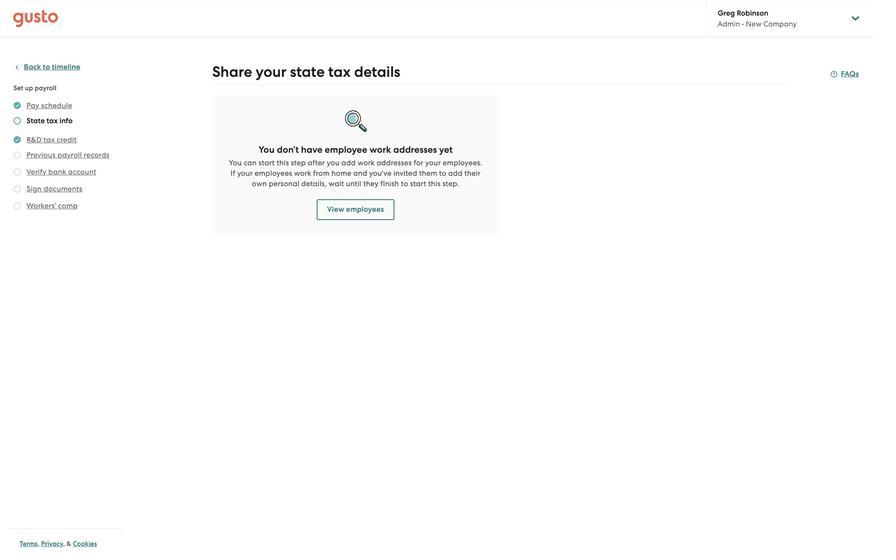 Task type: describe. For each thing, give the bounding box(es) containing it.
documents
[[44, 185, 82, 193]]

sign
[[27, 185, 42, 193]]

to inside button
[[43, 63, 50, 72]]

sign documents button
[[27, 184, 82, 194]]

check image for verify
[[13, 169, 21, 176]]

faqs
[[841, 70, 859, 79]]

back to timeline button
[[13, 62, 80, 73]]

state
[[290, 63, 325, 81]]

terms link
[[20, 541, 38, 548]]

payroll inside previous payroll records "button"
[[57, 151, 82, 159]]

view
[[327, 205, 344, 214]]

1 horizontal spatial to
[[401, 179, 408, 188]]

verify bank account
[[27, 168, 96, 176]]

credit
[[57, 136, 77, 144]]

1 vertical spatial work
[[358, 159, 375, 167]]

r&d
[[27, 136, 42, 144]]

faqs button
[[831, 69, 859, 80]]

•
[[742, 20, 744, 28]]

set up payroll
[[13, 84, 56, 92]]

don't
[[277, 144, 299, 156]]

set
[[13, 84, 23, 92]]

2 horizontal spatial your
[[425, 159, 441, 167]]

previous payroll records button
[[27, 150, 109, 160]]

0 vertical spatial start
[[259, 159, 275, 167]]

0 vertical spatial addresses
[[393, 144, 437, 156]]

pay schedule
[[27, 101, 72, 110]]

wait
[[329, 179, 344, 188]]

you don't have employee work addresses yet you can start this step after you add work addresses for your employees. if your employees work from home and you've invited them to add their own personal details, wait until they finish to start this step.
[[229, 144, 482, 188]]

check image for workers'
[[13, 202, 21, 210]]

r&d tax credit button
[[27, 135, 77, 145]]

check image for sign
[[13, 186, 21, 193]]

1 vertical spatial add
[[448, 169, 463, 178]]

0 vertical spatial tax
[[328, 63, 351, 81]]

previous payroll records
[[27, 151, 109, 159]]

you've
[[369, 169, 392, 178]]

their
[[464, 169, 481, 178]]

pay
[[27, 101, 39, 110]]

employee
[[325, 144, 367, 156]]

comp
[[58, 202, 78, 210]]

check image for previous
[[13, 152, 21, 159]]

for
[[414, 159, 424, 167]]

privacy
[[41, 541, 63, 548]]

0 horizontal spatial you
[[229, 159, 242, 167]]

0 vertical spatial this
[[277, 159, 289, 167]]

1 vertical spatial to
[[439, 169, 446, 178]]

details,
[[301, 179, 327, 188]]

bank
[[48, 168, 66, 176]]

home image
[[13, 10, 58, 27]]

back to timeline
[[24, 63, 80, 72]]

0 horizontal spatial your
[[237, 169, 253, 178]]

details
[[354, 63, 400, 81]]

check image
[[13, 117, 21, 125]]

view employees link
[[317, 199, 394, 220]]

0 vertical spatial add
[[342, 159, 356, 167]]

0 vertical spatial work
[[370, 144, 391, 156]]

own
[[252, 179, 267, 188]]

sign documents
[[27, 185, 82, 193]]

1 vertical spatial this
[[428, 179, 441, 188]]

state tax info list
[[13, 100, 120, 213]]

0 vertical spatial your
[[256, 63, 287, 81]]

privacy link
[[41, 541, 63, 548]]

new
[[746, 20, 762, 28]]

view employees
[[327, 205, 384, 214]]

finish
[[381, 179, 399, 188]]

2 , from the left
[[63, 541, 65, 548]]



Task type: vqa. For each thing, say whether or not it's contained in the screenshot.
PAYROLL
yes



Task type: locate. For each thing, give the bounding box(es) containing it.
r&d tax credit
[[27, 136, 77, 144]]

tax
[[328, 63, 351, 81], [47, 116, 58, 126], [44, 136, 55, 144]]

1 vertical spatial addresses
[[377, 159, 412, 167]]

1 vertical spatial tax
[[47, 116, 58, 126]]

2 check image from the top
[[13, 169, 21, 176]]

to up step.
[[439, 169, 446, 178]]

have
[[301, 144, 323, 156]]

start right 'can'
[[259, 159, 275, 167]]

share your state tax details
[[212, 63, 400, 81]]

info
[[60, 116, 73, 126]]

circle check image
[[13, 135, 21, 145]]

start down them on the top of page
[[410, 179, 426, 188]]

addresses up for
[[393, 144, 437, 156]]

back
[[24, 63, 41, 72]]

circle check image
[[13, 100, 21, 111]]

this down don't
[[277, 159, 289, 167]]

0 horizontal spatial ,
[[38, 541, 39, 548]]

2 vertical spatial to
[[401, 179, 408, 188]]

to right back
[[43, 63, 50, 72]]

tax left info
[[47, 116, 58, 126]]

this down them on the top of page
[[428, 179, 441, 188]]

1 vertical spatial employees
[[346, 205, 384, 214]]

and
[[353, 169, 367, 178]]

records
[[84, 151, 109, 159]]

terms
[[20, 541, 38, 548]]

&
[[67, 541, 71, 548]]

pay schedule button
[[27, 100, 72, 111]]

after
[[308, 159, 325, 167]]

employees.
[[443, 159, 482, 167]]

0 vertical spatial employees
[[255, 169, 292, 178]]

workers'
[[27, 202, 56, 210]]

1 check image from the top
[[13, 152, 21, 159]]

greg
[[718, 9, 735, 18]]

0 vertical spatial to
[[43, 63, 50, 72]]

cookies
[[73, 541, 97, 548]]

2 vertical spatial work
[[294, 169, 311, 178]]

0 horizontal spatial start
[[259, 159, 275, 167]]

1 horizontal spatial start
[[410, 179, 426, 188]]

if
[[231, 169, 235, 178]]

company
[[764, 20, 797, 28]]

1 vertical spatial start
[[410, 179, 426, 188]]

work down step
[[294, 169, 311, 178]]

0 vertical spatial you
[[258, 144, 275, 156]]

schedule
[[41, 101, 72, 110]]

1 horizontal spatial your
[[256, 63, 287, 81]]

from
[[313, 169, 330, 178]]

step.
[[443, 179, 459, 188]]

state
[[27, 116, 45, 126]]

to
[[43, 63, 50, 72], [439, 169, 446, 178], [401, 179, 408, 188]]

2 vertical spatial tax
[[44, 136, 55, 144]]

account
[[68, 168, 96, 176]]

payroll down credit
[[57, 151, 82, 159]]

employees down they
[[346, 205, 384, 214]]

you up if
[[229, 159, 242, 167]]

1 horizontal spatial this
[[428, 179, 441, 188]]

employees up personal
[[255, 169, 292, 178]]

workers' comp
[[27, 202, 78, 210]]

to down invited
[[401, 179, 408, 188]]

tax for credit
[[44, 136, 55, 144]]

you left don't
[[258, 144, 275, 156]]

employees
[[255, 169, 292, 178], [346, 205, 384, 214]]

workers' comp button
[[27, 201, 78, 211]]

can
[[244, 159, 257, 167]]

greg robinson admin • new company
[[718, 9, 797, 28]]

employees inside you don't have employee work addresses yet you can start this step after you add work addresses for your employees. if your employees work from home and you've invited them to add their own personal details, wait until they finish to start this step.
[[255, 169, 292, 178]]

tax right the r&d
[[44, 136, 55, 144]]

payroll right up
[[35, 84, 56, 92]]

2 horizontal spatial to
[[439, 169, 446, 178]]

you
[[258, 144, 275, 156], [229, 159, 242, 167]]

1 horizontal spatial payroll
[[57, 151, 82, 159]]

check image down circle check image
[[13, 152, 21, 159]]

addresses
[[393, 144, 437, 156], [377, 159, 412, 167]]

verify bank account button
[[27, 167, 96, 177]]

step
[[291, 159, 306, 167]]

1 horizontal spatial ,
[[63, 541, 65, 548]]

1 horizontal spatial you
[[258, 144, 275, 156]]

1 horizontal spatial add
[[448, 169, 463, 178]]

2 vertical spatial your
[[237, 169, 253, 178]]

this
[[277, 159, 289, 167], [428, 179, 441, 188]]

payroll
[[35, 84, 56, 92], [57, 151, 82, 159]]

add up step.
[[448, 169, 463, 178]]

tax for info
[[47, 116, 58, 126]]

work up and
[[358, 159, 375, 167]]

0 horizontal spatial to
[[43, 63, 50, 72]]

previous
[[27, 151, 56, 159]]

them
[[419, 169, 437, 178]]

your left state
[[256, 63, 287, 81]]

check image left workers'
[[13, 202, 21, 210]]

verify
[[27, 168, 46, 176]]

1 vertical spatial your
[[425, 159, 441, 167]]

they
[[363, 179, 379, 188]]

personal
[[269, 179, 299, 188]]

share
[[212, 63, 252, 81]]

1 , from the left
[[38, 541, 39, 548]]

until
[[346, 179, 361, 188]]

0 horizontal spatial add
[[342, 159, 356, 167]]

1 horizontal spatial employees
[[346, 205, 384, 214]]

add up home on the top of the page
[[342, 159, 356, 167]]

up
[[25, 84, 33, 92]]

0 horizontal spatial employees
[[255, 169, 292, 178]]

, left privacy link
[[38, 541, 39, 548]]

your up them on the top of page
[[425, 159, 441, 167]]

1 vertical spatial you
[[229, 159, 242, 167]]

tax right state
[[328, 63, 351, 81]]

0 horizontal spatial this
[[277, 159, 289, 167]]

home
[[332, 169, 351, 178]]

0 horizontal spatial payroll
[[35, 84, 56, 92]]

cookies button
[[73, 539, 97, 550]]

robinson
[[737, 9, 769, 18]]

1 vertical spatial payroll
[[57, 151, 82, 159]]

your
[[256, 63, 287, 81], [425, 159, 441, 167], [237, 169, 253, 178]]

you
[[327, 159, 340, 167]]

,
[[38, 541, 39, 548], [63, 541, 65, 548]]

check image
[[13, 152, 21, 159], [13, 169, 21, 176], [13, 186, 21, 193], [13, 202, 21, 210]]

yet
[[439, 144, 453, 156]]

check image left the sign
[[13, 186, 21, 193]]

, left &
[[63, 541, 65, 548]]

work up you've
[[370, 144, 391, 156]]

4 check image from the top
[[13, 202, 21, 210]]

admin
[[718, 20, 740, 28]]

3 check image from the top
[[13, 186, 21, 193]]

invited
[[394, 169, 417, 178]]

timeline
[[52, 63, 80, 72]]

tax inside button
[[44, 136, 55, 144]]

check image left verify
[[13, 169, 21, 176]]

add
[[342, 159, 356, 167], [448, 169, 463, 178]]

terms , privacy , & cookies
[[20, 541, 97, 548]]

work
[[370, 144, 391, 156], [358, 159, 375, 167], [294, 169, 311, 178]]

0 vertical spatial payroll
[[35, 84, 56, 92]]

addresses up invited
[[377, 159, 412, 167]]

your down 'can'
[[237, 169, 253, 178]]

state tax info
[[27, 116, 73, 126]]

start
[[259, 159, 275, 167], [410, 179, 426, 188]]



